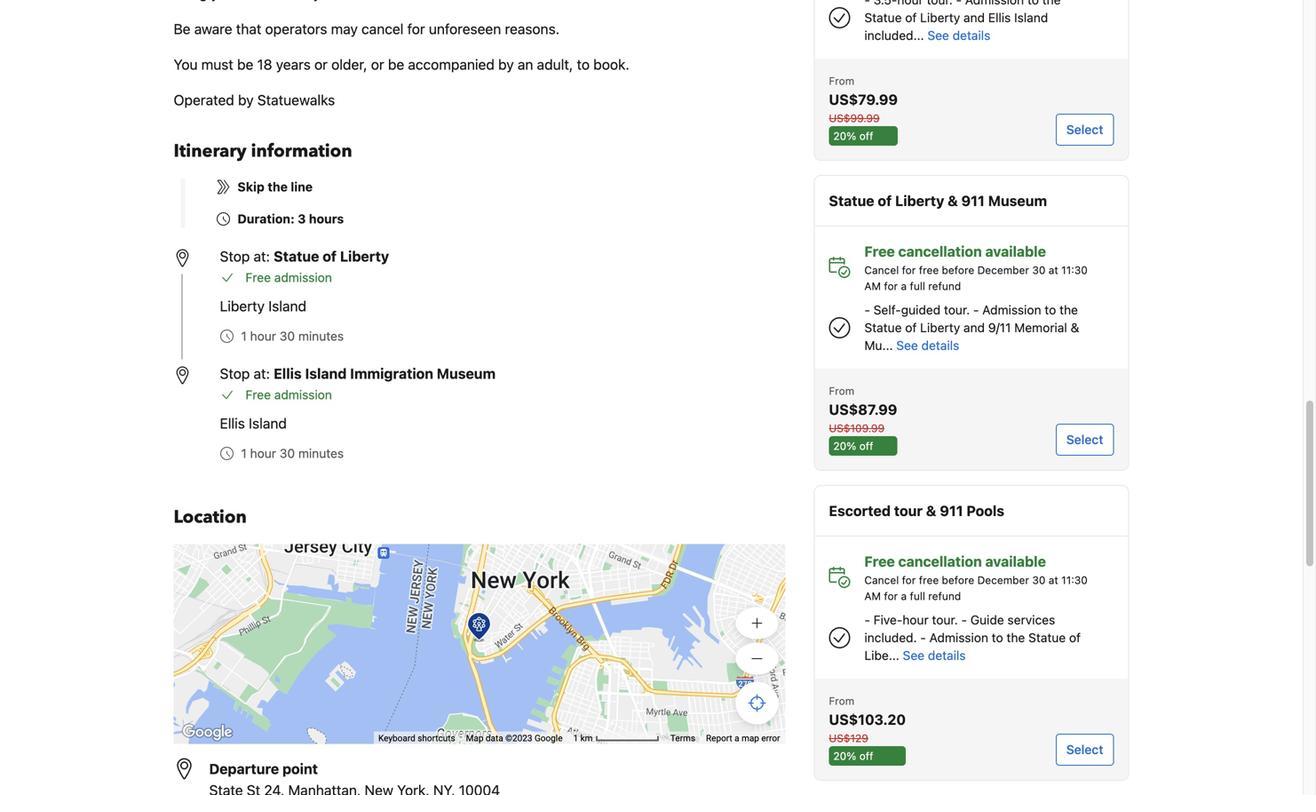 Task type: vqa. For each thing, say whether or not it's contained in the screenshot.
From
yes



Task type: locate. For each thing, give the bounding box(es) containing it.
at up services
[[1049, 574, 1059, 586]]

2 from from the top
[[829, 385, 855, 397]]

1 down the 'ellis island'
[[241, 446, 247, 461]]

0 vertical spatial 11:30
[[1062, 264, 1088, 276]]

20% inside from us$87.99 us$109.99 20% off
[[834, 440, 857, 452]]

1 11:30 from the top
[[1062, 264, 1088, 276]]

or right older,
[[371, 56, 384, 73]]

0 horizontal spatial &
[[927, 503, 937, 519]]

tour. left guide
[[933, 613, 959, 627]]

0 vertical spatial tour.
[[927, 0, 953, 7]]

off
[[860, 130, 874, 142], [860, 440, 874, 452], [860, 750, 874, 762]]

from up us$87.99
[[829, 385, 855, 397]]

0 vertical spatial full
[[910, 280, 926, 292]]

by left an
[[499, 56, 514, 73]]

1 vertical spatial ellis
[[274, 365, 302, 382]]

1 down liberty island on the top
[[241, 329, 247, 343]]

2 select button from the top
[[1056, 424, 1115, 456]]

free admission for statue
[[246, 270, 332, 285]]

free up the 'ellis island'
[[246, 387, 271, 402]]

free admission
[[246, 270, 332, 285], [246, 387, 332, 402]]

1 vertical spatial see details
[[897, 338, 960, 353]]

to
[[1028, 0, 1040, 7], [577, 56, 590, 73], [1045, 303, 1057, 317], [992, 630, 1004, 645]]

2 20% from the top
[[834, 440, 857, 452]]

from inside from us$79.99 us$99.99 20% off
[[829, 75, 855, 87]]

before up - self-guided tour.  - admission to the statue of liberty and 9/11 memorial & mu...
[[942, 264, 975, 276]]

2 off from the top
[[860, 440, 874, 452]]

2 minutes from the top
[[298, 446, 344, 461]]

20% down us$129
[[834, 750, 857, 762]]

1 vertical spatial select button
[[1056, 424, 1115, 456]]

1 vertical spatial cancellation
[[899, 553, 983, 570]]

2 vertical spatial 20%
[[834, 750, 857, 762]]

and inside - self-guided tour.  - admission to the statue of liberty and 9/11 memorial & mu...
[[964, 320, 986, 335]]

0 vertical spatial select button
[[1056, 114, 1115, 146]]

available for pools
[[986, 553, 1047, 570]]

0 vertical spatial museum
[[989, 192, 1048, 209]]

2 stop from the top
[[220, 365, 250, 382]]

see details
[[928, 28, 991, 43], [897, 338, 960, 353], [903, 648, 966, 663]]

0 vertical spatial admission
[[274, 270, 332, 285]]

2 vertical spatial tour.
[[933, 613, 959, 627]]

0 vertical spatial off
[[860, 130, 874, 142]]

0 vertical spatial cancel
[[865, 264, 899, 276]]

1 vertical spatial am
[[865, 590, 881, 602]]

or
[[315, 56, 328, 73], [371, 56, 384, 73]]

0 vertical spatial at:
[[254, 248, 270, 265]]

cancel up five- on the right bottom of the page
[[865, 574, 899, 586]]

cancellation
[[899, 243, 983, 260], [899, 553, 983, 570]]

20% for us$103.20
[[834, 750, 857, 762]]

see details link right 'included...'
[[928, 28, 991, 43]]

1 vertical spatial available
[[986, 553, 1047, 570]]

2 select from the top
[[1067, 432, 1104, 447]]

off down us$109.99
[[860, 440, 874, 452]]

terms link
[[671, 733, 696, 744]]

and inside - 3.5-hour tour.  - admission to the statue of liberty and ellis island included...
[[964, 10, 986, 25]]

1 vertical spatial minutes
[[298, 446, 344, 461]]

0 horizontal spatial ellis
[[220, 415, 245, 432]]

tour. for &
[[945, 303, 971, 317]]

operated
[[174, 92, 234, 108]]

of inside - 3.5-hour tour.  - admission to the statue of liberty and ellis island included...
[[906, 10, 917, 25]]

see details down guided
[[897, 338, 960, 353]]

island
[[1015, 10, 1049, 25], [269, 298, 307, 315], [305, 365, 347, 382], [249, 415, 287, 432]]

1 horizontal spatial be
[[388, 56, 404, 73]]

skip
[[238, 179, 265, 194]]

0 vertical spatial select
[[1067, 122, 1104, 137]]

1 vertical spatial 1
[[241, 446, 247, 461]]

tour. inside - self-guided tour.  - admission to the statue of liberty and 9/11 memorial & mu...
[[945, 303, 971, 317]]

20% down us$109.99
[[834, 440, 857, 452]]

admission inside - self-guided tour.  - admission to the statue of liberty and 9/11 memorial & mu...
[[983, 303, 1042, 317]]

to inside - self-guided tour.  - admission to the statue of liberty and 9/11 memorial & mu...
[[1045, 303, 1057, 317]]

statue down self-
[[865, 320, 902, 335]]

a up five- on the right bottom of the page
[[901, 590, 907, 602]]

select for statue of liberty & 911 museum
[[1067, 432, 1104, 447]]

0 horizontal spatial be
[[237, 56, 254, 73]]

cancellation down "statue of liberty & 911 museum"
[[899, 243, 983, 260]]

off down us$129
[[860, 750, 874, 762]]

before up guide
[[942, 574, 975, 586]]

1 free from the top
[[919, 264, 939, 276]]

at up memorial
[[1049, 264, 1059, 276]]

1 free admission from the top
[[246, 270, 332, 285]]

tour. right guided
[[945, 303, 971, 317]]

2 before from the top
[[942, 574, 975, 586]]

december up guide
[[978, 574, 1030, 586]]

at: up the 'ellis island'
[[254, 365, 270, 382]]

1 or from the left
[[315, 56, 328, 73]]

2 vertical spatial admission
[[930, 630, 989, 645]]

admission for ellis
[[274, 387, 332, 402]]

a up self-
[[901, 280, 907, 292]]

0 vertical spatial 911
[[962, 192, 985, 209]]

1 vertical spatial 20%
[[834, 440, 857, 452]]

by right the operated
[[238, 92, 254, 108]]

1 vertical spatial 1 hour 30 minutes
[[241, 446, 344, 461]]

full
[[910, 280, 926, 292], [910, 590, 926, 602]]

1 vertical spatial free
[[919, 574, 939, 586]]

1 and from the top
[[964, 10, 986, 25]]

admission
[[966, 0, 1025, 7], [983, 303, 1042, 317], [930, 630, 989, 645]]

1 vertical spatial &
[[1071, 320, 1080, 335]]

stop down duration:
[[220, 248, 250, 265]]

0 vertical spatial see details
[[928, 28, 991, 43]]

1 at from the top
[[1049, 264, 1059, 276]]

tour. right 3.5- in the top of the page
[[927, 0, 953, 7]]

2 am from the top
[[865, 590, 881, 602]]

1 stop from the top
[[220, 248, 250, 265]]

statue down services
[[1029, 630, 1067, 645]]

3 from from the top
[[829, 695, 855, 707]]

available for 911
[[986, 243, 1047, 260]]

2 11:30 from the top
[[1062, 574, 1088, 586]]

admission inside - 3.5-hour tour.  - admission to the statue of liberty and ellis island included...
[[966, 0, 1025, 7]]

1 at: from the top
[[254, 248, 270, 265]]

11:30 for statue of liberty & 911 museum
[[1062, 264, 1088, 276]]

2 at: from the top
[[254, 365, 270, 382]]

1 vertical spatial see details link
[[897, 338, 960, 353]]

from up us$79.99
[[829, 75, 855, 87]]

statue down the us$99.99
[[829, 192, 875, 209]]

hour
[[898, 0, 924, 7], [250, 329, 276, 343], [250, 446, 276, 461], [903, 613, 929, 627]]

3 select button from the top
[[1056, 734, 1115, 766]]

1 vertical spatial a
[[901, 590, 907, 602]]

off down the us$99.99
[[860, 130, 874, 142]]

free admission down stop at: statue of liberty
[[246, 270, 332, 285]]

details right 'included...'
[[953, 28, 991, 43]]

0 vertical spatial available
[[986, 243, 1047, 260]]

included...
[[865, 28, 925, 43]]

18
[[257, 56, 272, 73]]

hours
[[309, 211, 344, 226]]

1 vertical spatial cancel
[[865, 574, 899, 586]]

0 vertical spatial 20%
[[834, 130, 857, 142]]

0 vertical spatial at
[[1049, 264, 1059, 276]]

free cancellation available cancel for free before december 30 at 11:30 am for a full refund
[[865, 243, 1088, 292], [865, 553, 1088, 602]]

before
[[942, 264, 975, 276], [942, 574, 975, 586]]

before for 911
[[942, 574, 975, 586]]

20% for us$87.99
[[834, 440, 857, 452]]

1 vertical spatial at
[[1049, 574, 1059, 586]]

1 vertical spatial before
[[942, 574, 975, 586]]

a for of
[[901, 280, 907, 292]]

1 horizontal spatial &
[[948, 192, 959, 209]]

2 and from the top
[[964, 320, 986, 335]]

1 hour 30 minutes down liberty island on the top
[[241, 329, 344, 343]]

1 full from the top
[[910, 280, 926, 292]]

details
[[953, 28, 991, 43], [922, 338, 960, 353], [928, 648, 966, 663]]

cancellation down escorted tour & 911 pools
[[899, 553, 983, 570]]

or right the years
[[315, 56, 328, 73]]

a left map in the right of the page
[[735, 733, 740, 744]]

hour up 'included...'
[[898, 0, 924, 7]]

from for us$79.99
[[829, 75, 855, 87]]

1 vertical spatial off
[[860, 440, 874, 452]]

1 hour 30 minutes for liberty island
[[241, 329, 344, 343]]

hour down the 'ellis island'
[[250, 446, 276, 461]]

1 vertical spatial at:
[[254, 365, 270, 382]]

2 vertical spatial 1
[[574, 733, 579, 744]]

be down cancel
[[388, 56, 404, 73]]

1 vertical spatial free admission
[[246, 387, 332, 402]]

1 from from the top
[[829, 75, 855, 87]]

available up 9/11
[[986, 243, 1047, 260]]

cancellation for &
[[899, 553, 983, 570]]

off inside from us$87.99 us$109.99 20% off
[[860, 440, 874, 452]]

reasons.
[[505, 20, 560, 37]]

free up guided
[[919, 264, 939, 276]]

free up liberty island on the top
[[246, 270, 271, 285]]

a
[[901, 280, 907, 292], [901, 590, 907, 602], [735, 733, 740, 744]]

1 vertical spatial by
[[238, 92, 254, 108]]

be left the 18
[[237, 56, 254, 73]]

must
[[201, 56, 234, 73]]

to inside - 3.5-hour tour.  - admission to the statue of liberty and ellis island included...
[[1028, 0, 1040, 7]]

1 available from the top
[[986, 243, 1047, 260]]

refund up - five-hour tour.  - guide services included.  - admission to the statue of libe...
[[929, 590, 962, 602]]

0 vertical spatial 1 hour 30 minutes
[[241, 329, 344, 343]]

1 vertical spatial full
[[910, 590, 926, 602]]

of
[[906, 10, 917, 25], [878, 192, 892, 209], [323, 248, 337, 265], [906, 320, 917, 335], [1070, 630, 1081, 645]]

11:30
[[1062, 264, 1088, 276], [1062, 574, 1088, 586]]

20% inside from us$79.99 us$99.99 20% off
[[834, 130, 857, 142]]

of inside - five-hour tour.  - guide services included.  - admission to the statue of libe...
[[1070, 630, 1081, 645]]

1 cancel from the top
[[865, 264, 899, 276]]

1 20% from the top
[[834, 130, 857, 142]]

0 vertical spatial december
[[978, 264, 1030, 276]]

at
[[1049, 264, 1059, 276], [1049, 574, 1059, 586]]

1 vertical spatial from
[[829, 385, 855, 397]]

1 hour 30 minutes
[[241, 329, 344, 343], [241, 446, 344, 461]]

0 vertical spatial ellis
[[989, 10, 1012, 25]]

details right libe...
[[928, 648, 966, 663]]

0 vertical spatial admission
[[966, 0, 1025, 7]]

by
[[499, 56, 514, 73], [238, 92, 254, 108]]

0 vertical spatial &
[[948, 192, 959, 209]]

2 vertical spatial details
[[928, 648, 966, 663]]

1 select from the top
[[1067, 122, 1104, 137]]

from inside "from us$103.20 us$129 20% off"
[[829, 695, 855, 707]]

from up us$103.20
[[829, 695, 855, 707]]

0 vertical spatial from
[[829, 75, 855, 87]]

hour up included. at the right bottom
[[903, 613, 929, 627]]

minutes down stop at: ellis island immigration museum
[[298, 446, 344, 461]]

1 vertical spatial admission
[[983, 303, 1042, 317]]

0 vertical spatial a
[[901, 280, 907, 292]]

1 before from the top
[[942, 264, 975, 276]]

3 off from the top
[[860, 750, 874, 762]]

2 cancellation from the top
[[899, 553, 983, 570]]

2 vertical spatial see
[[903, 648, 925, 663]]

free cancellation available cancel for free before december 30 at 11:30 am for a full refund up - self-guided tour.  - admission to the statue of liberty and 9/11 memorial & mu...
[[865, 243, 1088, 292]]

1 december from the top
[[978, 264, 1030, 276]]

am up five- on the right bottom of the page
[[865, 590, 881, 602]]

departure
[[209, 761, 279, 778]]

free admission up the 'ellis island'
[[246, 387, 332, 402]]

1 vertical spatial 911
[[940, 503, 964, 519]]

0 vertical spatial before
[[942, 264, 975, 276]]

from inside from us$87.99 us$109.99 20% off
[[829, 385, 855, 397]]

refund for 911
[[929, 590, 962, 602]]

google image
[[178, 721, 237, 744]]

2 free admission from the top
[[246, 387, 332, 402]]

keyboard shortcuts
[[379, 733, 456, 744]]

1 km
[[574, 733, 595, 744]]

be
[[237, 56, 254, 73], [388, 56, 404, 73]]

and
[[964, 10, 986, 25], [964, 320, 986, 335]]

at: for statue of liberty
[[254, 248, 270, 265]]

error
[[762, 733, 781, 744]]

free cancellation available cancel for free before december 30 at 11:30 am for a full refund up guide
[[865, 553, 1088, 602]]

december
[[978, 264, 1030, 276], [978, 574, 1030, 586]]

statue inside - five-hour tour.  - guide services included.  - admission to the statue of libe...
[[1029, 630, 1067, 645]]

off inside from us$79.99 us$99.99 20% off
[[860, 130, 874, 142]]

tour. inside - 3.5-hour tour.  - admission to the statue of liberty and ellis island included...
[[927, 0, 953, 7]]

1 horizontal spatial ellis
[[274, 365, 302, 382]]

2 vertical spatial ellis
[[220, 415, 245, 432]]

1 vertical spatial 11:30
[[1062, 574, 1088, 586]]

cancel for statue
[[865, 264, 899, 276]]

off for us$87.99
[[860, 440, 874, 452]]

free for &
[[919, 574, 939, 586]]

1 vertical spatial refund
[[929, 590, 962, 602]]

2 available from the top
[[986, 553, 1047, 570]]

statue down 3
[[274, 248, 319, 265]]

0 vertical spatial cancellation
[[899, 243, 983, 260]]

3 select from the top
[[1067, 742, 1104, 757]]

cancel for escorted
[[865, 574, 899, 586]]

0 vertical spatial stop
[[220, 248, 250, 265]]

duration:
[[238, 211, 295, 226]]

us$129
[[829, 732, 869, 745]]

free down escorted tour & 911 pools
[[919, 574, 939, 586]]

1 cancellation from the top
[[899, 243, 983, 260]]

0 vertical spatial minutes
[[298, 329, 344, 343]]

1 admission from the top
[[274, 270, 332, 285]]

see details link down included. at the right bottom
[[903, 648, 966, 663]]

2 full from the top
[[910, 590, 926, 602]]

cancellation for liberty
[[899, 243, 983, 260]]

admission up the 'ellis island'
[[274, 387, 332, 402]]

0 vertical spatial and
[[964, 10, 986, 25]]

0 vertical spatial free admission
[[246, 270, 332, 285]]

1 vertical spatial select
[[1067, 432, 1104, 447]]

free down the escorted
[[865, 553, 895, 570]]

see right mu...
[[897, 338, 919, 353]]

1 vertical spatial and
[[964, 320, 986, 335]]

20%
[[834, 130, 857, 142], [834, 440, 857, 452], [834, 750, 857, 762]]

1 off from the top
[[860, 130, 874, 142]]

11:30 for escorted tour & 911 pools
[[1062, 574, 1088, 586]]

see down included. at the right bottom
[[903, 648, 925, 663]]

google
[[535, 733, 563, 744]]

admission down stop at: statue of liberty
[[274, 270, 332, 285]]

2 1 hour 30 minutes from the top
[[241, 446, 344, 461]]

2 free from the top
[[919, 574, 939, 586]]

2 december from the top
[[978, 574, 1030, 586]]

2 vertical spatial see details
[[903, 648, 966, 663]]

minutes up stop at: ellis island immigration museum
[[298, 329, 344, 343]]

details for &
[[922, 338, 960, 353]]

2 free cancellation available cancel for free before december 30 at 11:30 am for a full refund from the top
[[865, 553, 1088, 602]]

1 horizontal spatial or
[[371, 56, 384, 73]]

- left 3.5- in the top of the page
[[865, 0, 871, 7]]

1 vertical spatial see
[[897, 338, 919, 353]]

from for us$87.99
[[829, 385, 855, 397]]

30 down the 'ellis island'
[[280, 446, 295, 461]]

see details down included. at the right bottom
[[903, 648, 966, 663]]

liberty island
[[220, 298, 307, 315]]

am up self-
[[865, 280, 881, 292]]

1 vertical spatial tour.
[[945, 303, 971, 317]]

see details link
[[928, 28, 991, 43], [897, 338, 960, 353], [903, 648, 966, 663]]

map
[[466, 733, 484, 744]]

0 vertical spatial refund
[[929, 280, 962, 292]]

cancel up self-
[[865, 264, 899, 276]]

refund up guided
[[929, 280, 962, 292]]

0 vertical spatial free cancellation available cancel for free before december 30 at 11:30 am for a full refund
[[865, 243, 1088, 292]]

1 horizontal spatial by
[[499, 56, 514, 73]]

statue
[[865, 10, 902, 25], [829, 192, 875, 209], [274, 248, 319, 265], [865, 320, 902, 335], [1029, 630, 1067, 645]]

0 horizontal spatial museum
[[437, 365, 496, 382]]

liberty
[[921, 10, 961, 25], [896, 192, 945, 209], [340, 248, 389, 265], [220, 298, 265, 315], [921, 320, 961, 335]]

keyboard
[[379, 733, 416, 744]]

available down pools
[[986, 553, 1047, 570]]

0 horizontal spatial or
[[315, 56, 328, 73]]

see right 'included...'
[[928, 28, 950, 43]]

tour. for 911
[[933, 613, 959, 627]]

free
[[919, 264, 939, 276], [919, 574, 939, 586]]

details down guided
[[922, 338, 960, 353]]

2 vertical spatial select
[[1067, 742, 1104, 757]]

select
[[1067, 122, 1104, 137], [1067, 432, 1104, 447], [1067, 742, 1104, 757]]

stop at: statue of liberty
[[220, 248, 389, 265]]

from us$103.20 us$129 20% off
[[829, 695, 906, 762]]

2 cancel from the top
[[865, 574, 899, 586]]

select button for escorted tour & 911 pools
[[1056, 734, 1115, 766]]

refund
[[929, 280, 962, 292], [929, 590, 962, 602]]

statue down 3.5- in the top of the page
[[865, 10, 902, 25]]

off for us$79.99
[[860, 130, 874, 142]]

1 vertical spatial details
[[922, 338, 960, 353]]

1 vertical spatial free cancellation available cancel for free before december 30 at 11:30 am for a full refund
[[865, 553, 1088, 602]]

island inside - 3.5-hour tour.  - admission to the statue of liberty and ellis island included...
[[1015, 10, 1049, 25]]

operated by statuewalks
[[174, 92, 335, 108]]

stop up the 'ellis island'
[[220, 365, 250, 382]]

tour. inside - five-hour tour.  - guide services included.  - admission to the statue of libe...
[[933, 613, 959, 627]]

2 vertical spatial select button
[[1056, 734, 1115, 766]]

at: down duration:
[[254, 248, 270, 265]]

am for statue
[[865, 280, 881, 292]]

©2023
[[506, 733, 533, 744]]

keyboard shortcuts button
[[379, 732, 456, 745]]

30 up services
[[1033, 574, 1046, 586]]

2 vertical spatial from
[[829, 695, 855, 707]]

0 vertical spatial see
[[928, 28, 950, 43]]

1 left km
[[574, 733, 579, 744]]

see details link down guided
[[897, 338, 960, 353]]

free for liberty
[[919, 264, 939, 276]]

stop
[[220, 248, 250, 265], [220, 365, 250, 382]]

and for ellis
[[964, 10, 986, 25]]

0 vertical spatial am
[[865, 280, 881, 292]]

line
[[291, 179, 313, 194]]

from
[[829, 75, 855, 87], [829, 385, 855, 397], [829, 695, 855, 707]]

be
[[174, 20, 191, 37]]

20% inside "from us$103.20 us$129 20% off"
[[834, 750, 857, 762]]

1 1 hour 30 minutes from the top
[[241, 329, 344, 343]]

1 am from the top
[[865, 280, 881, 292]]

full up guided
[[910, 280, 926, 292]]

liberty inside - 3.5-hour tour.  - admission to the statue of liberty and ellis island included...
[[921, 10, 961, 25]]

1 refund from the top
[[929, 280, 962, 292]]

2 refund from the top
[[929, 590, 962, 602]]

select for escorted tour & 911 pools
[[1067, 742, 1104, 757]]

and for 9/11
[[964, 320, 986, 335]]

minutes
[[298, 329, 344, 343], [298, 446, 344, 461]]

full up included. at the right bottom
[[910, 590, 926, 602]]

0 vertical spatial free
[[919, 264, 939, 276]]

see
[[928, 28, 950, 43], [897, 338, 919, 353], [903, 648, 925, 663]]

2 vertical spatial see details link
[[903, 648, 966, 663]]

1 minutes from the top
[[298, 329, 344, 343]]

2 at from the top
[[1049, 574, 1059, 586]]

off inside "from us$103.20 us$129 20% off"
[[860, 750, 874, 762]]

at:
[[254, 248, 270, 265], [254, 365, 270, 382]]

point
[[283, 761, 318, 778]]

1 horizontal spatial museum
[[989, 192, 1048, 209]]

1 vertical spatial museum
[[437, 365, 496, 382]]

20% down the us$99.99
[[834, 130, 857, 142]]

see details right 'included...'
[[928, 28, 991, 43]]

admission for ellis
[[966, 0, 1025, 7]]

ellis
[[989, 10, 1012, 25], [274, 365, 302, 382], [220, 415, 245, 432]]

30 down liberty island on the top
[[280, 329, 295, 343]]

& inside - self-guided tour.  - admission to the statue of liberty and 9/11 memorial & mu...
[[1071, 320, 1080, 335]]

2 horizontal spatial ellis
[[989, 10, 1012, 25]]

2 vertical spatial off
[[860, 750, 874, 762]]

0 vertical spatial 1
[[241, 329, 247, 343]]

december up 9/11
[[978, 264, 1030, 276]]

911
[[962, 192, 985, 209], [940, 503, 964, 519]]

2 admission from the top
[[274, 387, 332, 402]]

itinerary
[[174, 139, 247, 164]]

1 free cancellation available cancel for free before december 30 at 11:30 am for a full refund from the top
[[865, 243, 1088, 292]]

1 hour 30 minutes for ellis island
[[241, 446, 344, 461]]

2 horizontal spatial &
[[1071, 320, 1080, 335]]

3 20% from the top
[[834, 750, 857, 762]]

map
[[742, 733, 760, 744]]

1 vertical spatial stop
[[220, 365, 250, 382]]

1 hour 30 minutes down the 'ellis island'
[[241, 446, 344, 461]]



Task type: describe. For each thing, give the bounding box(es) containing it.
0 vertical spatial see details link
[[928, 28, 991, 43]]

the inside - self-guided tour.  - admission to the statue of liberty and 9/11 memorial & mu...
[[1060, 303, 1079, 317]]

museum for stop at: ellis island immigration museum
[[437, 365, 496, 382]]

stop for stop at: statue of liberty
[[220, 248, 250, 265]]

1 inside '1 km' 'button'
[[574, 733, 579, 744]]

an
[[518, 56, 534, 73]]

see details link for 911
[[903, 648, 966, 663]]

minutes for ellis island
[[298, 446, 344, 461]]

hour down liberty island on the top
[[250, 329, 276, 343]]

at: for ellis island immigration museum
[[254, 365, 270, 382]]

december for 911
[[978, 264, 1030, 276]]

at for statue of liberty & 911 museum
[[1049, 264, 1059, 276]]

of inside - self-guided tour.  - admission to the statue of liberty and 9/11 memorial & mu...
[[906, 320, 917, 335]]

0 vertical spatial details
[[953, 28, 991, 43]]

us$79.99
[[829, 91, 898, 108]]

libe...
[[865, 648, 900, 663]]

included.
[[865, 630, 918, 645]]

2 or from the left
[[371, 56, 384, 73]]

report
[[706, 733, 733, 744]]

ellis island
[[220, 415, 287, 432]]

december for pools
[[978, 574, 1030, 586]]

you
[[174, 56, 198, 73]]

see for &
[[903, 648, 925, 663]]

1 for ellis
[[241, 446, 247, 461]]

book.
[[594, 56, 630, 73]]

1 for liberty
[[241, 329, 247, 343]]

9/11
[[989, 320, 1012, 335]]

us$87.99
[[829, 401, 898, 418]]

data
[[486, 733, 504, 744]]

1 km button
[[568, 732, 666, 745]]

report a map error link
[[706, 733, 781, 744]]

2 vertical spatial a
[[735, 733, 740, 744]]

statuewalks
[[258, 92, 335, 108]]

statue inside - self-guided tour.  - admission to the statue of liberty and 9/11 memorial & mu...
[[865, 320, 902, 335]]

you must be 18 years or older, or be accompanied by an adult, to book.
[[174, 56, 630, 73]]

pools
[[967, 503, 1005, 519]]

- left guide
[[962, 613, 968, 627]]

from us$87.99 us$109.99 20% off
[[829, 385, 898, 452]]

us$109.99
[[829, 422, 885, 435]]

that
[[236, 20, 262, 37]]

admission for 9/11
[[983, 303, 1042, 317]]

2 be from the left
[[388, 56, 404, 73]]

operators
[[265, 20, 327, 37]]

- right guided
[[974, 303, 980, 317]]

years
[[276, 56, 311, 73]]

20% for us$79.99
[[834, 130, 857, 142]]

km
[[581, 733, 593, 744]]

refund for &
[[929, 280, 962, 292]]

a for tour
[[901, 590, 907, 602]]

hour inside - 3.5-hour tour.  - admission to the statue of liberty and ellis island included...
[[898, 0, 924, 7]]

be aware that operators may cancel for unforeseen reasons.
[[174, 20, 560, 37]]

location
[[174, 505, 247, 530]]

escorted
[[829, 503, 891, 519]]

cancel
[[362, 20, 404, 37]]

minutes for liberty island
[[298, 329, 344, 343]]

accompanied
[[408, 56, 495, 73]]

admission for statue
[[274, 270, 332, 285]]

us$103.20
[[829, 711, 906, 728]]

3
[[298, 211, 306, 226]]

- five-hour tour.  - guide services included.  - admission to the statue of libe...
[[865, 613, 1081, 663]]

from us$79.99 us$99.99 20% off
[[829, 75, 898, 142]]

map region
[[174, 544, 786, 744]]

liberty inside - self-guided tour.  - admission to the statue of liberty and 9/11 memorial & mu...
[[921, 320, 961, 335]]

skip the line
[[238, 179, 313, 194]]

see details link for &
[[897, 338, 960, 353]]

the inside - 3.5-hour tour.  - admission to the statue of liberty and ellis island included...
[[1043, 0, 1061, 7]]

escorted tour & 911 pools
[[829, 503, 1005, 519]]

services
[[1008, 613, 1056, 627]]

the inside - five-hour tour.  - guide services included.  - admission to the statue of libe...
[[1007, 630, 1026, 645]]

itinerary information
[[174, 139, 352, 164]]

self-
[[874, 303, 902, 317]]

stop for stop at: ellis island immigration museum
[[220, 365, 250, 382]]

- 3.5-hour tour.  - admission to the statue of liberty and ellis island included...
[[865, 0, 1061, 43]]

shortcuts
[[418, 733, 456, 744]]

select button for statue of liberty & 911 museum
[[1056, 424, 1115, 456]]

from for us$103.20
[[829, 695, 855, 707]]

free admission for ellis
[[246, 387, 332, 402]]

full for liberty
[[910, 280, 926, 292]]

0 vertical spatial by
[[499, 56, 514, 73]]

statue of liberty & 911 museum
[[829, 192, 1048, 209]]

older,
[[332, 56, 367, 73]]

full for &
[[910, 590, 926, 602]]

guided
[[902, 303, 941, 317]]

departure point
[[209, 761, 318, 778]]

information
[[251, 139, 352, 164]]

ellis inside - 3.5-hour tour.  - admission to the statue of liberty and ellis island included...
[[989, 10, 1012, 25]]

3.5-
[[874, 0, 898, 7]]

unforeseen
[[429, 20, 501, 37]]

guide
[[971, 613, 1005, 627]]

report a map error
[[706, 733, 781, 744]]

30 up memorial
[[1033, 264, 1046, 276]]

map data ©2023 google
[[466, 733, 563, 744]]

stop at: ellis island immigration museum
[[220, 365, 496, 382]]

am for escorted
[[865, 590, 881, 602]]

hour inside - five-hour tour.  - guide services included.  - admission to the statue of libe...
[[903, 613, 929, 627]]

us$99.99
[[829, 112, 880, 124]]

memorial
[[1015, 320, 1068, 335]]

see details for 911
[[903, 648, 966, 663]]

at for escorted tour & 911 pools
[[1049, 574, 1059, 586]]

terms
[[671, 733, 696, 744]]

0 horizontal spatial by
[[238, 92, 254, 108]]

off for us$103.20
[[860, 750, 874, 762]]

duration: 3 hours
[[238, 211, 344, 226]]

tour
[[895, 503, 923, 519]]

free up self-
[[865, 243, 895, 260]]

free cancellation available cancel for free before december 30 at 11:30 am for a full refund for pools
[[865, 553, 1088, 602]]

see for liberty
[[897, 338, 919, 353]]

1 select button from the top
[[1056, 114, 1115, 146]]

aware
[[194, 20, 232, 37]]

2 vertical spatial &
[[927, 503, 937, 519]]

may
[[331, 20, 358, 37]]

details for 911
[[928, 648, 966, 663]]

- left five- on the right bottom of the page
[[865, 613, 871, 627]]

museum for statue of liberty & 911 museum
[[989, 192, 1048, 209]]

- left self-
[[865, 303, 871, 317]]

before for &
[[942, 264, 975, 276]]

mu...
[[865, 338, 894, 353]]

- self-guided tour.  - admission to the statue of liberty and 9/11 memorial & mu...
[[865, 303, 1080, 353]]

adult,
[[537, 56, 573, 73]]

1 be from the left
[[237, 56, 254, 73]]

see details for &
[[897, 338, 960, 353]]

admission inside - five-hour tour.  - guide services included.  - admission to the statue of libe...
[[930, 630, 989, 645]]

statue inside - 3.5-hour tour.  - admission to the statue of liberty and ellis island included...
[[865, 10, 902, 25]]

free cancellation available cancel for free before december 30 at 11:30 am for a full refund for 911
[[865, 243, 1088, 292]]

- right included. at the right bottom
[[921, 630, 927, 645]]

to inside - five-hour tour.  - guide services included.  - admission to the statue of libe...
[[992, 630, 1004, 645]]

immigration
[[350, 365, 434, 382]]

five-
[[874, 613, 903, 627]]

- right 3.5- in the top of the page
[[957, 0, 962, 7]]



